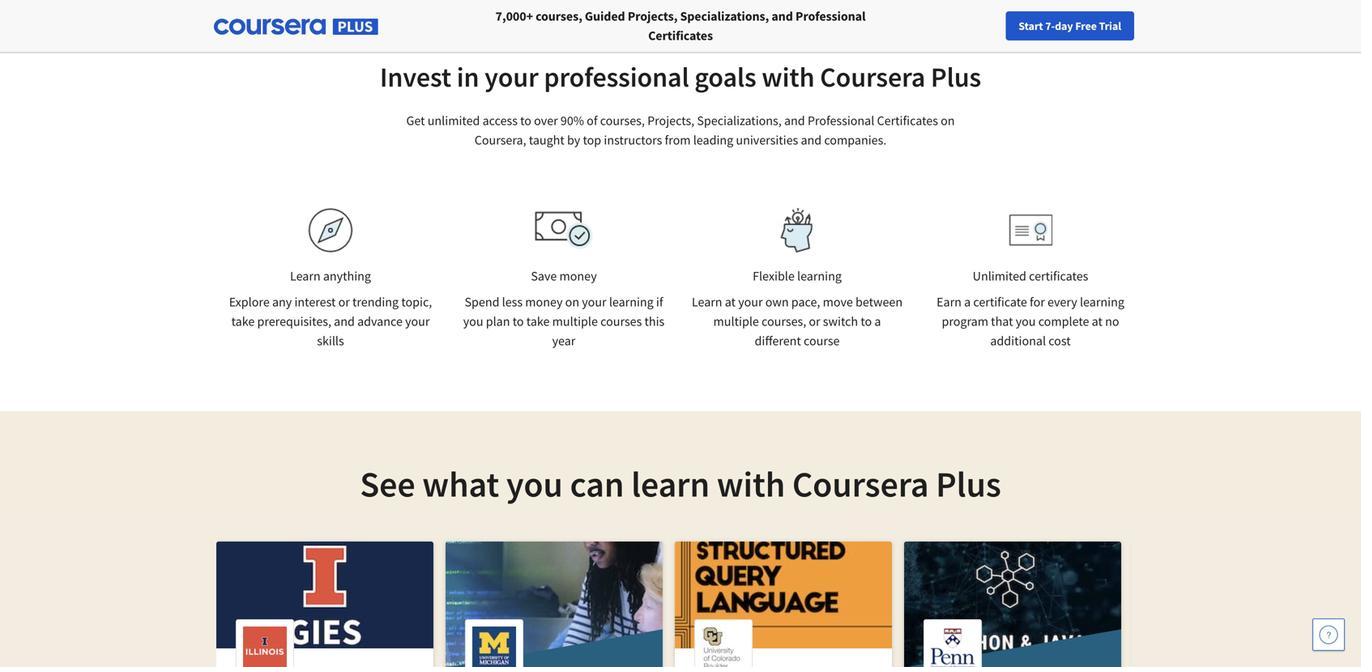 Task type: locate. For each thing, give the bounding box(es) containing it.
2 horizontal spatial you
[[1016, 314, 1036, 330]]

1 vertical spatial on
[[565, 294, 579, 310]]

you inside earn a certificate for every learning program that you complete at no additional cost
[[1016, 314, 1036, 330]]

specializations, up 'goals'
[[680, 8, 769, 24]]

top
[[583, 132, 601, 148]]

your inside explore any interest or trending topic, take prerequisites, and advance your skills
[[405, 314, 430, 330]]

you
[[463, 314, 483, 330], [1016, 314, 1036, 330], [506, 462, 563, 507]]

1 horizontal spatial take
[[527, 314, 550, 330]]

specializations, up leading
[[697, 113, 782, 129]]

with right learn
[[717, 462, 785, 507]]

that
[[991, 314, 1013, 330]]

0 vertical spatial at
[[725, 294, 736, 310]]

this
[[645, 314, 665, 330]]

1 horizontal spatial learning
[[797, 268, 842, 284]]

multiple up year
[[552, 314, 598, 330]]

1 take from the left
[[231, 314, 255, 330]]

access
[[483, 113, 518, 129]]

no
[[1105, 314, 1120, 330]]

courses, up different
[[762, 314, 806, 330]]

plus for see what you can learn with coursera plus
[[936, 462, 1001, 507]]

start
[[1019, 19, 1043, 33]]

free
[[1075, 19, 1097, 33]]

to right plan
[[513, 314, 524, 330]]

to inside learn at your own pace, move between multiple courses, or switch to a different course
[[861, 314, 872, 330]]

and
[[772, 8, 793, 24], [784, 113, 805, 129], [801, 132, 822, 148], [334, 314, 355, 330]]

you left can
[[506, 462, 563, 507]]

a
[[964, 294, 971, 310], [875, 314, 881, 330]]

1 vertical spatial projects,
[[648, 113, 695, 129]]

year
[[552, 333, 576, 349]]

1 horizontal spatial at
[[1092, 314, 1103, 330]]

topic,
[[401, 294, 432, 310]]

leading teams: developing as a leader. university of illinois at urbana-champaign. course element
[[216, 542, 434, 668]]

0 vertical spatial coursera
[[820, 60, 926, 94]]

projects, inside "get unlimited access to over 90% of courses, projects, specializations, and professional certificates on coursera, taught by top instructors from leading universities and companies."
[[648, 113, 695, 129]]

less
[[502, 294, 523, 310]]

1 multiple from the left
[[552, 314, 598, 330]]

a inside learn at your own pace, move between multiple courses, or switch to a different course
[[875, 314, 881, 330]]

or
[[338, 294, 350, 310], [809, 314, 821, 330]]

0 horizontal spatial or
[[338, 294, 350, 310]]

you down spend on the top left of the page
[[463, 314, 483, 330]]

to down between
[[861, 314, 872, 330]]

explore any interest or trending topic, take prerequisites, and advance your skills
[[229, 294, 432, 349]]

learn
[[290, 268, 321, 284], [692, 294, 722, 310]]

learning up pace,
[[797, 268, 842, 284]]

0 horizontal spatial at
[[725, 294, 736, 310]]

career
[[1086, 19, 1117, 33]]

0 horizontal spatial multiple
[[552, 314, 598, 330]]

multiple inside learn at your own pace, move between multiple courses, or switch to a different course
[[714, 314, 759, 330]]

you up additional
[[1016, 314, 1036, 330]]

start 7-day free trial button
[[1006, 11, 1134, 41]]

or up course
[[809, 314, 821, 330]]

with right 'goals'
[[762, 60, 815, 94]]

2 horizontal spatial courses,
[[762, 314, 806, 330]]

different
[[755, 333, 801, 349]]

learn anything image
[[308, 208, 353, 253]]

professional
[[544, 60, 689, 94]]

plus for invest in your professional goals with coursera plus
[[931, 60, 981, 94]]

0 horizontal spatial courses,
[[536, 8, 582, 24]]

learning for spend less money on your learning if you plan to take multiple courses this year
[[609, 294, 654, 310]]

or inside learn at your own pace, move between multiple courses, or switch to a different course
[[809, 314, 821, 330]]

1 horizontal spatial certificates
[[877, 113, 938, 129]]

complete
[[1039, 314, 1089, 330]]

learn inside learn at your own pace, move between multiple courses, or switch to a different course
[[692, 294, 722, 310]]

python for everybody. university of michigan. specialization (5 courses) element
[[446, 542, 663, 668]]

specializations, inside "get unlimited access to over 90% of courses, projects, specializations, and professional certificates on coursera, taught by top instructors from leading universities and companies."
[[697, 113, 782, 129]]

goals
[[695, 60, 757, 94]]

switch
[[823, 314, 858, 330]]

move
[[823, 294, 853, 310]]

specializations,
[[680, 8, 769, 24], [697, 113, 782, 129]]

a down between
[[875, 314, 881, 330]]

0 horizontal spatial on
[[565, 294, 579, 310]]

learning inside earn a certificate for every learning program that you complete at no additional cost
[[1080, 294, 1125, 310]]

plan
[[486, 314, 510, 330]]

1 vertical spatial learn
[[692, 294, 722, 310]]

learning up no
[[1080, 294, 1125, 310]]

courses,
[[536, 8, 582, 24], [600, 113, 645, 129], [762, 314, 806, 330]]

courses, up 'instructors'
[[600, 113, 645, 129]]

1 vertical spatial plus
[[936, 462, 1001, 507]]

on inside the spend less money on your learning if you plan to take multiple courses this year
[[565, 294, 579, 310]]

and inside explore any interest or trending topic, take prerequisites, and advance your skills
[[334, 314, 355, 330]]

multiple inside the spend less money on your learning if you plan to take multiple courses this year
[[552, 314, 598, 330]]

pace,
[[792, 294, 820, 310]]

certificates inside 7,000+ courses, guided projects, specializations, and professional certificates
[[648, 28, 713, 44]]

earn
[[937, 294, 962, 310]]

multiple
[[552, 314, 598, 330], [714, 314, 759, 330]]

or inside explore any interest or trending topic, take prerequisites, and advance your skills
[[338, 294, 350, 310]]

0 vertical spatial plus
[[931, 60, 981, 94]]

coursera
[[820, 60, 926, 94], [792, 462, 929, 507]]

0 vertical spatial on
[[941, 113, 955, 129]]

0 horizontal spatial a
[[875, 314, 881, 330]]

None search field
[[223, 10, 612, 43]]

0 horizontal spatial you
[[463, 314, 483, 330]]

projects, inside 7,000+ courses, guided projects, specializations, and professional certificates
[[628, 8, 678, 24]]

flexible learning image
[[769, 208, 825, 253]]

money right save
[[560, 268, 597, 284]]

0 horizontal spatial take
[[231, 314, 255, 330]]

1 vertical spatial money
[[525, 294, 563, 310]]

1 vertical spatial courses,
[[600, 113, 645, 129]]

of
[[587, 113, 598, 129]]

projects, right guided
[[628, 8, 678, 24]]

anything
[[323, 268, 371, 284]]

1 horizontal spatial a
[[964, 294, 971, 310]]

your
[[1039, 19, 1061, 33], [485, 60, 539, 94], [582, 294, 607, 310], [738, 294, 763, 310], [405, 314, 430, 330]]

at inside learn at your own pace, move between multiple courses, or switch to a different course
[[725, 294, 736, 310]]

take right plan
[[527, 314, 550, 330]]

save money image
[[535, 211, 593, 250]]

certificates
[[648, 28, 713, 44], [877, 113, 938, 129]]

save
[[531, 268, 557, 284]]

money
[[560, 268, 597, 284], [525, 294, 563, 310]]

prerequisites,
[[257, 314, 331, 330]]

to left over
[[520, 113, 532, 129]]

courses, right 7,000+
[[536, 8, 582, 24]]

with for goals
[[762, 60, 815, 94]]

0 vertical spatial specializations,
[[680, 8, 769, 24]]

2 horizontal spatial learning
[[1080, 294, 1125, 310]]

2 take from the left
[[527, 314, 550, 330]]

instructors
[[604, 132, 662, 148]]

courses, inside "get unlimited access to over 90% of courses, projects, specializations, and professional certificates on coursera, taught by top instructors from leading universities and companies."
[[600, 113, 645, 129]]

0 vertical spatial professional
[[796, 8, 866, 24]]

1 vertical spatial at
[[1092, 314, 1103, 330]]

1 horizontal spatial courses,
[[600, 113, 645, 129]]

unlimited certificates image
[[1009, 214, 1052, 247]]

0 horizontal spatial learn
[[290, 268, 321, 284]]

0 vertical spatial or
[[338, 294, 350, 310]]

get unlimited access to over 90% of courses, projects, specializations, and professional certificates on coursera, taught by top instructors from leading universities and companies.
[[406, 113, 955, 148]]

start 7-day free trial
[[1019, 19, 1121, 33]]

projects,
[[628, 8, 678, 24], [648, 113, 695, 129]]

2 multiple from the left
[[714, 314, 759, 330]]

0 horizontal spatial certificates
[[648, 28, 713, 44]]

certificates inside "get unlimited access to over 90% of courses, projects, specializations, and professional certificates on coursera, taught by top instructors from leading universities and companies."
[[877, 113, 938, 129]]

0 vertical spatial a
[[964, 294, 971, 310]]

certificate
[[973, 294, 1027, 310]]

learning
[[797, 268, 842, 284], [609, 294, 654, 310], [1080, 294, 1125, 310]]

1 vertical spatial or
[[809, 314, 821, 330]]

1 vertical spatial specializations,
[[697, 113, 782, 129]]

on
[[941, 113, 955, 129], [565, 294, 579, 310]]

certificates
[[1029, 268, 1089, 284]]

if
[[656, 294, 663, 310]]

take down explore
[[231, 314, 255, 330]]

at left no
[[1092, 314, 1103, 330]]

to inside the spend less money on your learning if you plan to take multiple courses this year
[[513, 314, 524, 330]]

0 vertical spatial courses,
[[536, 8, 582, 24]]

in
[[457, 60, 479, 94]]

what
[[422, 462, 499, 507]]

1 vertical spatial certificates
[[877, 113, 938, 129]]

7-
[[1046, 19, 1055, 33]]

or down anything
[[338, 294, 350, 310]]

earn a certificate for every learning program that you complete at no additional cost
[[937, 294, 1125, 349]]

help center image
[[1319, 626, 1339, 645]]

1 vertical spatial a
[[875, 314, 881, 330]]

projects, up from
[[648, 113, 695, 129]]

trial
[[1099, 19, 1121, 33]]

0 horizontal spatial learning
[[609, 294, 654, 310]]

with for learn
[[717, 462, 785, 507]]

certificates up invest in your professional goals with coursera plus
[[648, 28, 713, 44]]

2 vertical spatial courses,
[[762, 314, 806, 330]]

1 vertical spatial with
[[717, 462, 785, 507]]

by
[[567, 132, 580, 148]]

at left own
[[725, 294, 736, 310]]

0 vertical spatial projects,
[[628, 8, 678, 24]]

learn right if
[[692, 294, 722, 310]]

0 vertical spatial certificates
[[648, 28, 713, 44]]

for
[[1030, 294, 1045, 310]]

at
[[725, 294, 736, 310], [1092, 314, 1103, 330]]

a right earn
[[964, 294, 971, 310]]

save money
[[531, 268, 597, 284]]

learn
[[631, 462, 710, 507]]

learn for learn anything
[[290, 268, 321, 284]]

learn at your own pace, move between multiple courses, or switch to a different course
[[692, 294, 903, 349]]

you inside the spend less money on your learning if you plan to take multiple courses this year
[[463, 314, 483, 330]]

certificates up companies.
[[877, 113, 938, 129]]

professional inside 7,000+ courses, guided projects, specializations, and professional certificates
[[796, 8, 866, 24]]

professional
[[796, 8, 866, 24], [808, 113, 875, 129]]

learning up courses
[[609, 294, 654, 310]]

multiple up different
[[714, 314, 759, 330]]

plus
[[931, 60, 981, 94], [936, 462, 1001, 507]]

to
[[520, 113, 532, 129], [513, 314, 524, 330], [861, 314, 872, 330]]

at inside earn a certificate for every learning program that you complete at no additional cost
[[1092, 314, 1103, 330]]

0 vertical spatial with
[[762, 60, 815, 94]]

1 horizontal spatial or
[[809, 314, 821, 330]]

take
[[231, 314, 255, 330], [527, 314, 550, 330]]

1 horizontal spatial learn
[[692, 294, 722, 310]]

1 horizontal spatial multiple
[[714, 314, 759, 330]]

money down save
[[525, 294, 563, 310]]

1 horizontal spatial on
[[941, 113, 955, 129]]

0 vertical spatial learn
[[290, 268, 321, 284]]

learning inside the spend less money on your learning if you plan to take multiple courses this year
[[609, 294, 654, 310]]

see
[[360, 462, 415, 507]]

invest in your professional goals with coursera plus
[[380, 60, 981, 94]]

1 vertical spatial professional
[[808, 113, 875, 129]]

learn up interest
[[290, 268, 321, 284]]

1 vertical spatial coursera
[[792, 462, 929, 507]]



Task type: describe. For each thing, give the bounding box(es) containing it.
find your new career
[[1016, 19, 1117, 33]]

guided
[[585, 8, 625, 24]]

every
[[1048, 294, 1078, 310]]

coursera,
[[475, 132, 526, 148]]

explore
[[229, 294, 270, 310]]

take inside the spend less money on your learning if you plan to take multiple courses this year
[[527, 314, 550, 330]]

courses
[[601, 314, 642, 330]]

flexible learning
[[753, 268, 842, 284]]

unlimited
[[428, 113, 480, 129]]

companies.
[[824, 132, 887, 148]]

money inside the spend less money on your learning if you plan to take multiple courses this year
[[525, 294, 563, 310]]

additional
[[991, 333, 1046, 349]]

your inside learn at your own pace, move between multiple courses, or switch to a different course
[[738, 294, 763, 310]]

universities
[[736, 132, 798, 148]]

and inside 7,000+ courses, guided projects, specializations, and professional certificates
[[772, 8, 793, 24]]

a inside earn a certificate for every learning program that you complete at no additional cost
[[964, 294, 971, 310]]

any
[[272, 294, 292, 310]]

coursera for invest in your professional goals with coursera plus
[[820, 60, 926, 94]]

take inside explore any interest or trending topic, take prerequisites, and advance your skills
[[231, 314, 255, 330]]

advance
[[357, 314, 403, 330]]

your inside the spend less money on your learning if you plan to take multiple courses this year
[[582, 294, 607, 310]]

1 horizontal spatial you
[[506, 462, 563, 507]]

courses, inside 7,000+ courses, guided projects, specializations, and professional certificates
[[536, 8, 582, 24]]

learn for learn at your own pace, move between multiple courses, or switch to a different course
[[692, 294, 722, 310]]

cost
[[1049, 333, 1071, 349]]

introduction to programming with python and java. university of pennsylvania. specialization (4 courses) element
[[904, 542, 1121, 668]]

trending
[[352, 294, 399, 310]]

coursera plus image
[[214, 19, 378, 35]]

unlimited
[[973, 268, 1027, 284]]

between
[[856, 294, 903, 310]]

coursera for see what you can learn with coursera plus
[[792, 462, 929, 507]]

professional inside "get unlimited access to over 90% of courses, projects, specializations, and professional certificates on coursera, taught by top instructors from leading universities and companies."
[[808, 113, 875, 129]]

program
[[942, 314, 989, 330]]

7,000+
[[496, 8, 533, 24]]

see what you can learn with coursera plus
[[360, 462, 1001, 507]]

the structured query language (sql). university of colorado boulder. course element
[[675, 542, 892, 668]]

day
[[1055, 19, 1073, 33]]

from
[[665, 132, 691, 148]]

invest
[[380, 60, 451, 94]]

find
[[1016, 19, 1037, 33]]

leading
[[693, 132, 734, 148]]

0 vertical spatial money
[[560, 268, 597, 284]]

course
[[804, 333, 840, 349]]

flexible
[[753, 268, 795, 284]]

get
[[406, 113, 425, 129]]

to inside "get unlimited access to over 90% of courses, projects, specializations, and professional certificates on coursera, taught by top instructors from leading universities and companies."
[[520, 113, 532, 129]]

own
[[766, 294, 789, 310]]

courses, inside learn at your own pace, move between multiple courses, or switch to a different course
[[762, 314, 806, 330]]

90%
[[561, 113, 584, 129]]

spend
[[465, 294, 500, 310]]

on inside "get unlimited access to over 90% of courses, projects, specializations, and professional certificates on coursera, taught by top instructors from leading universities and companies."
[[941, 113, 955, 129]]

new
[[1063, 19, 1084, 33]]

skills
[[317, 333, 344, 349]]

can
[[570, 462, 624, 507]]

interest
[[295, 294, 336, 310]]

spend less money on your learning if you plan to take multiple courses this year
[[463, 294, 665, 349]]

taught
[[529, 132, 565, 148]]

unlimited certificates
[[973, 268, 1089, 284]]

over
[[534, 113, 558, 129]]

find your new career link
[[1008, 16, 1126, 36]]

7,000+ courses, guided projects, specializations, and professional certificates
[[496, 8, 866, 44]]

learn anything
[[290, 268, 371, 284]]

specializations, inside 7,000+ courses, guided projects, specializations, and professional certificates
[[680, 8, 769, 24]]

learning for earn a certificate for every learning program that you complete at no additional cost
[[1080, 294, 1125, 310]]



Task type: vqa. For each thing, say whether or not it's contained in the screenshot.
Learn related to Learn anything
yes



